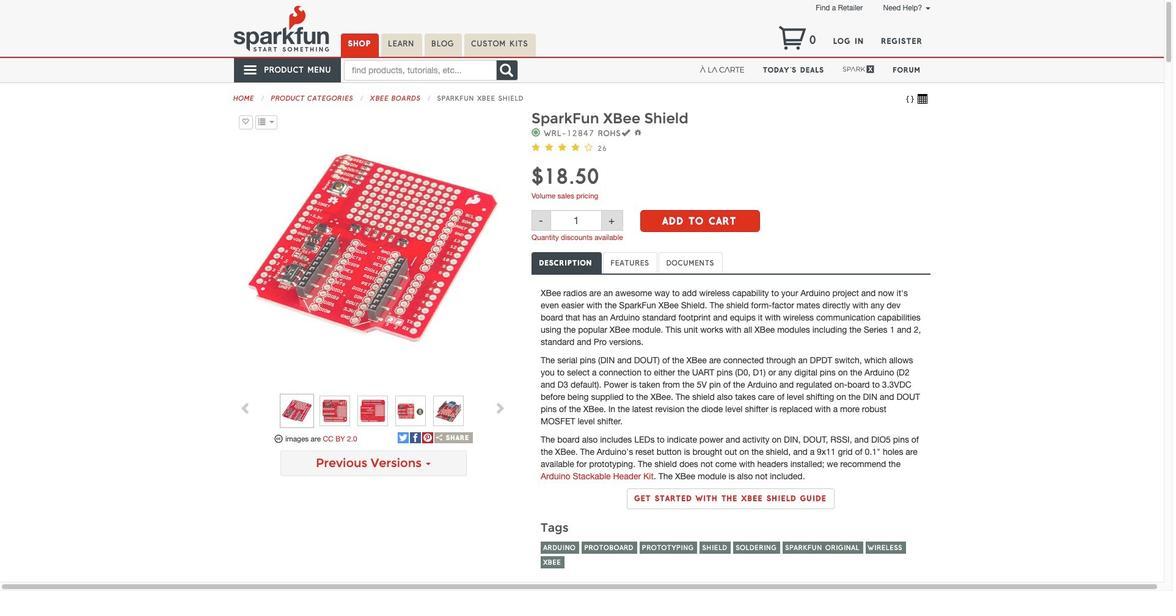 Task type: locate. For each thing, give the bounding box(es) containing it.
tab panel
[[532, 288, 931, 516]]

None submit
[[641, 210, 760, 232]]

share on twitter image
[[398, 433, 409, 444]]

ok image
[[622, 129, 631, 137]]

list image
[[258, 118, 266, 125]]

pin it image
[[422, 433, 433, 444]]

0 horizontal spatial star full image
[[532, 143, 541, 152]]

0 horizontal spatial star full image
[[545, 143, 554, 152]]

oshw image
[[635, 129, 642, 137]]

csv/ image
[[918, 94, 931, 104]]

star full image left star empty image
[[572, 143, 581, 152]]

Quantity text field
[[551, 210, 602, 231]]

tab list
[[532, 252, 931, 275]]

star full image
[[532, 143, 541, 152], [572, 143, 581, 152]]

add to favorites image
[[242, 118, 250, 125]]

star full image down in stock icon at the top left of the page
[[532, 143, 541, 152]]

star full image
[[545, 143, 554, 152], [558, 143, 568, 152]]

1 horizontal spatial star full image
[[558, 143, 568, 152]]

1 horizontal spatial star full image
[[572, 143, 581, 152]]

2 star full image from the left
[[558, 143, 568, 152]]



Task type: describe. For each thing, give the bounding box(es) containing it.
cc image
[[274, 435, 283, 444]]

in stock image
[[532, 129, 541, 137]]

star empty image
[[585, 143, 594, 152]]

1 star full image from the left
[[532, 143, 541, 152]]

sparkfun xbee shield image
[[234, 111, 512, 389]]

hamburger image
[[243, 62, 259, 78]]

json/ image
[[905, 94, 918, 104]]

2 star full image from the left
[[572, 143, 581, 152]]

find products, tutorials, etc... text field
[[344, 60, 497, 81]]

1 star full image from the left
[[545, 143, 554, 152]]

share image
[[437, 435, 443, 441]]

share on facebook image
[[410, 433, 421, 444]]



Task type: vqa. For each thing, say whether or not it's contained in the screenshot.
Apartment, Suite, Unit, etc. "text box" on the left bottom of page
no



